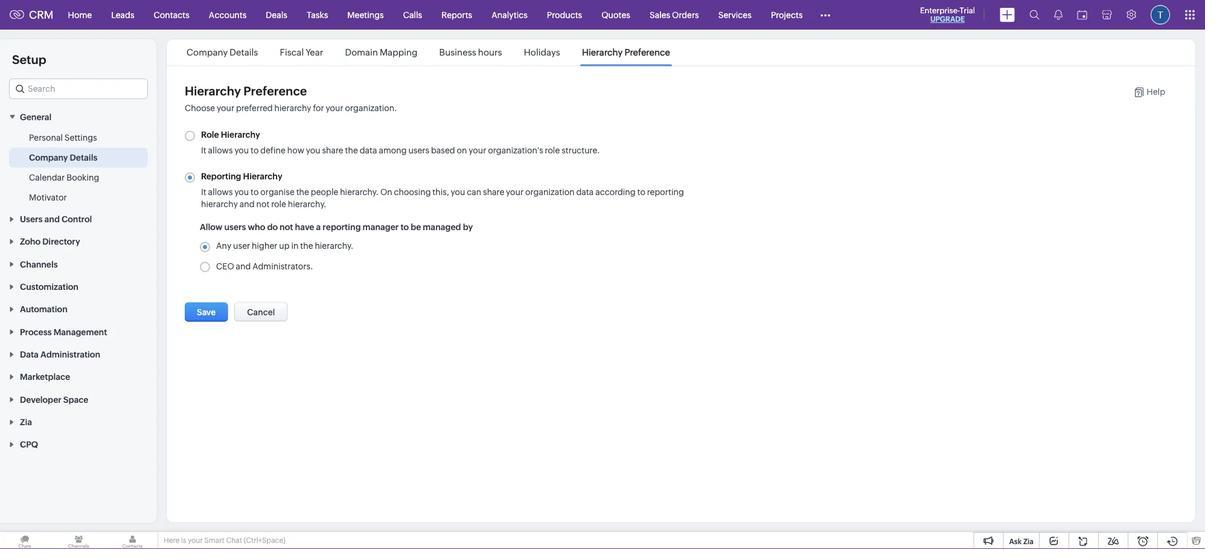 Task type: vqa. For each thing, say whether or not it's contained in the screenshot.
Here
yes



Task type: locate. For each thing, give the bounding box(es) containing it.
hierarchy
[[275, 103, 311, 113], [201, 199, 238, 209]]

fiscal
[[280, 47, 304, 58]]

it inside reporting hierarchy it allows you to organise the people hierarchy. on choosing this, you can share your organization data according to reporting hierarchy and not role hierarchy.
[[201, 187, 206, 197]]

1 vertical spatial the
[[296, 187, 309, 197]]

for
[[313, 103, 324, 113]]

0 vertical spatial company details
[[187, 47, 258, 58]]

hierarchy up organise at the left top
[[243, 171, 282, 181]]

0 vertical spatial reporting
[[647, 187, 684, 197]]

customization button
[[0, 275, 157, 298]]

be
[[411, 222, 421, 232]]

upgrade
[[931, 15, 965, 23]]

2 it from the top
[[201, 187, 206, 197]]

structure.
[[562, 145, 600, 155]]

data inside role hierarchy it allows you to define how you share the data among users based on your organization's role structure.
[[360, 145, 377, 155]]

hierarchy up 'allow'
[[201, 199, 238, 209]]

zia up cpq
[[20, 417, 32, 427]]

signals image
[[1055, 10, 1063, 20]]

management
[[54, 327, 107, 337]]

data administration
[[20, 350, 100, 359]]

2 allows from the top
[[208, 187, 233, 197]]

to left define
[[251, 145, 259, 155]]

your
[[217, 103, 234, 113], [326, 103, 343, 113], [469, 145, 486, 155], [506, 187, 524, 197], [188, 536, 203, 545]]

it
[[201, 145, 206, 155], [201, 187, 206, 197]]

analytics link
[[482, 0, 537, 29]]

1 horizontal spatial company details link
[[185, 47, 260, 58]]

reporting
[[647, 187, 684, 197], [323, 222, 361, 232]]

0 horizontal spatial users
[[224, 222, 246, 232]]

company inside the 'general' region
[[29, 152, 68, 162]]

0 horizontal spatial share
[[322, 145, 344, 155]]

allows inside role hierarchy it allows you to define how you share the data among users based on your organization's role structure.
[[208, 145, 233, 155]]

0 vertical spatial users
[[409, 145, 430, 155]]

1 horizontal spatial role
[[545, 145, 560, 155]]

allows
[[208, 145, 233, 155], [208, 187, 233, 197]]

projects
[[771, 10, 803, 20]]

contacts
[[154, 10, 190, 20]]

on
[[381, 187, 392, 197]]

tasks link
[[297, 0, 338, 29]]

0 vertical spatial and
[[240, 199, 255, 209]]

the left people
[[296, 187, 309, 197]]

search image
[[1030, 10, 1040, 20]]

hierarchy
[[582, 47, 623, 58], [185, 84, 241, 98], [221, 130, 260, 139], [243, 171, 282, 181]]

your right on
[[469, 145, 486, 155]]

you left define
[[235, 145, 249, 155]]

2 vertical spatial and
[[236, 261, 251, 271]]

hierarchy preference down quotes link
[[582, 47, 671, 58]]

up
[[279, 241, 290, 250]]

you down reporting
[[235, 187, 249, 197]]

data
[[20, 350, 39, 359]]

cpq
[[20, 440, 38, 449]]

users up user
[[224, 222, 246, 232]]

1 vertical spatial hierarchy.
[[288, 199, 327, 209]]

1 vertical spatial company details
[[29, 152, 97, 162]]

list containing company details
[[176, 39, 681, 66]]

channels
[[20, 259, 58, 269]]

it inside role hierarchy it allows you to define how you share the data among users based on your organization's role structure.
[[201, 145, 206, 155]]

0 vertical spatial data
[[360, 145, 377, 155]]

general
[[20, 112, 52, 122]]

0 horizontal spatial role
[[271, 199, 286, 209]]

organise
[[261, 187, 295, 197]]

1 horizontal spatial company
[[187, 47, 228, 58]]

company details down personal settings
[[29, 152, 97, 162]]

in
[[291, 241, 299, 250]]

developer
[[20, 395, 61, 404]]

1 vertical spatial hierarchy
[[201, 199, 238, 209]]

reporting right a
[[323, 222, 361, 232]]

general button
[[0, 105, 157, 128]]

None button
[[185, 302, 228, 322], [235, 302, 288, 322], [185, 302, 228, 322], [235, 302, 288, 322]]

preference up choose your preferred hierarchy for your organization.
[[244, 84, 307, 98]]

1 vertical spatial and
[[44, 214, 60, 224]]

zia right ask
[[1024, 537, 1034, 545]]

choose
[[185, 103, 215, 113]]

1 vertical spatial company details link
[[29, 151, 97, 163]]

profile element
[[1144, 0, 1178, 29]]

company
[[187, 47, 228, 58], [29, 152, 68, 162]]

your inside role hierarchy it allows you to define how you share the data among users based on your organization's role structure.
[[469, 145, 486, 155]]

user
[[233, 241, 250, 250]]

0 vertical spatial share
[[322, 145, 344, 155]]

meetings link
[[338, 0, 394, 29]]

not down organise at the left top
[[256, 199, 270, 209]]

0 vertical spatial the
[[345, 145, 358, 155]]

1 horizontal spatial share
[[483, 187, 505, 197]]

holidays
[[524, 47, 560, 58]]

choose your preferred hierarchy for your organization.
[[185, 103, 397, 113]]

role left structure.
[[545, 145, 560, 155]]

0 horizontal spatial data
[[360, 145, 377, 155]]

1 horizontal spatial details
[[230, 47, 258, 58]]

1 vertical spatial role
[[271, 199, 286, 209]]

to left be
[[401, 222, 409, 232]]

0 horizontal spatial hierarchy preference
[[185, 84, 307, 98]]

the inside reporting hierarchy it allows you to organise the people hierarchy. on choosing this, you can share your organization data according to reporting hierarchy and not role hierarchy.
[[296, 187, 309, 197]]

it down reporting
[[201, 187, 206, 197]]

share
[[322, 145, 344, 155], [483, 187, 505, 197]]

hierarchy inside role hierarchy it allows you to define how you share the data among users based on your organization's role structure.
[[221, 130, 260, 139]]

1 horizontal spatial not
[[280, 222, 293, 232]]

your right is on the bottom of the page
[[188, 536, 203, 545]]

0 horizontal spatial company details
[[29, 152, 97, 162]]

search element
[[1023, 0, 1047, 30]]

1 it from the top
[[201, 145, 206, 155]]

and
[[240, 199, 255, 209], [44, 214, 60, 224], [236, 261, 251, 271]]

0 vertical spatial allows
[[208, 145, 233, 155]]

preferred
[[236, 103, 273, 113]]

0 vertical spatial hierarchy
[[275, 103, 311, 113]]

company details link down personal settings
[[29, 151, 97, 163]]

1 vertical spatial company
[[29, 152, 68, 162]]

role inside role hierarchy it allows you to define how you share the data among users based on your organization's role structure.
[[545, 145, 560, 155]]

and right the ceo
[[236, 261, 251, 271]]

0 horizontal spatial reporting
[[323, 222, 361, 232]]

hierarchy. down people
[[288, 199, 327, 209]]

0 horizontal spatial not
[[256, 199, 270, 209]]

0 vertical spatial company
[[187, 47, 228, 58]]

data inside reporting hierarchy it allows you to organise the people hierarchy. on choosing this, you can share your organization data according to reporting hierarchy and not role hierarchy.
[[577, 187, 594, 197]]

1 horizontal spatial company details
[[187, 47, 258, 58]]

details
[[230, 47, 258, 58], [70, 152, 97, 162]]

directory
[[42, 237, 80, 246]]

0 horizontal spatial company
[[29, 152, 68, 162]]

0 vertical spatial preference
[[625, 47, 671, 58]]

1 vertical spatial details
[[70, 152, 97, 162]]

manager
[[363, 222, 399, 232]]

details inside the 'general' region
[[70, 152, 97, 162]]

it for it allows you to define how you share the data among users based on your organization's role structure.
[[201, 145, 206, 155]]

calls
[[403, 10, 422, 20]]

2 vertical spatial the
[[300, 241, 313, 250]]

share right the can
[[483, 187, 505, 197]]

the right in
[[300, 241, 313, 250]]

hierarchy down preferred
[[221, 130, 260, 139]]

company details link
[[185, 47, 260, 58], [29, 151, 97, 163]]

hierarchy preference up preferred
[[185, 84, 307, 98]]

0 vertical spatial it
[[201, 145, 206, 155]]

the left among
[[345, 145, 358, 155]]

leads link
[[102, 0, 144, 29]]

general region
[[0, 128, 157, 207]]

users
[[20, 214, 43, 224]]

1 horizontal spatial users
[[409, 145, 430, 155]]

fiscal year link
[[278, 47, 325, 58]]

details down accounts link
[[230, 47, 258, 58]]

not right do
[[280, 222, 293, 232]]

to left organise at the left top
[[251, 187, 259, 197]]

0 horizontal spatial hierarchy
[[201, 199, 238, 209]]

preference down sales
[[625, 47, 671, 58]]

1 vertical spatial share
[[483, 187, 505, 197]]

mapping
[[380, 47, 418, 58]]

company down accounts link
[[187, 47, 228, 58]]

hierarchy left for
[[275, 103, 311, 113]]

hierarchy. left on
[[340, 187, 379, 197]]

company details down accounts link
[[187, 47, 258, 58]]

channels image
[[54, 532, 104, 549]]

data left according
[[577, 187, 594, 197]]

organization's
[[488, 145, 544, 155]]

calendar image
[[1078, 10, 1088, 20]]

hierarchy inside reporting hierarchy it allows you to organise the people hierarchy. on choosing this, you can share your organization data according to reporting hierarchy and not role hierarchy.
[[243, 171, 282, 181]]

not
[[256, 199, 270, 209], [280, 222, 293, 232]]

role inside reporting hierarchy it allows you to organise the people hierarchy. on choosing this, you can share your organization data according to reporting hierarchy and not role hierarchy.
[[271, 199, 286, 209]]

enterprise-trial upgrade
[[921, 6, 976, 23]]

chats image
[[0, 532, 50, 549]]

enterprise-
[[921, 6, 960, 15]]

reporting right according
[[647, 187, 684, 197]]

and right users
[[44, 214, 60, 224]]

zia inside dropdown button
[[20, 417, 32, 427]]

users inside role hierarchy it allows you to define how you share the data among users based on your organization's role structure.
[[409, 145, 430, 155]]

data left among
[[360, 145, 377, 155]]

based
[[431, 145, 455, 155]]

0 vertical spatial zia
[[20, 417, 32, 427]]

accounts
[[209, 10, 247, 20]]

administration
[[40, 350, 100, 359]]

by
[[463, 222, 473, 232]]

0 vertical spatial not
[[256, 199, 270, 209]]

zoho
[[20, 237, 41, 246]]

zia button
[[0, 410, 157, 433]]

share inside role hierarchy it allows you to define how you share the data among users based on your organization's role structure.
[[322, 145, 344, 155]]

leads
[[111, 10, 134, 20]]

have
[[295, 222, 314, 232]]

company up calendar
[[29, 152, 68, 162]]

0 horizontal spatial details
[[70, 152, 97, 162]]

None field
[[9, 79, 148, 99]]

1 vertical spatial allows
[[208, 187, 233, 197]]

and up the who
[[240, 199, 255, 209]]

0 vertical spatial hierarchy preference
[[582, 47, 671, 58]]

share right the how
[[322, 145, 344, 155]]

you right the how
[[306, 145, 321, 155]]

1 horizontal spatial data
[[577, 187, 594, 197]]

help link
[[1122, 87, 1166, 98]]

0 horizontal spatial company details link
[[29, 151, 97, 163]]

1 allows from the top
[[208, 145, 233, 155]]

automation
[[20, 304, 68, 314]]

1 vertical spatial preference
[[244, 84, 307, 98]]

allows down role
[[208, 145, 233, 155]]

and for users and control
[[44, 214, 60, 224]]

products link
[[537, 0, 592, 29]]

it down role
[[201, 145, 206, 155]]

preference
[[625, 47, 671, 58], [244, 84, 307, 98]]

users and control
[[20, 214, 92, 224]]

accounts link
[[199, 0, 256, 29]]

0 vertical spatial role
[[545, 145, 560, 155]]

ceo
[[216, 261, 234, 271]]

1 vertical spatial zia
[[1024, 537, 1034, 545]]

administrators.
[[253, 261, 313, 271]]

and inside users and control dropdown button
[[44, 214, 60, 224]]

allows for reporting
[[208, 187, 233, 197]]

allows inside reporting hierarchy it allows you to organise the people hierarchy. on choosing this, you can share your organization data according to reporting hierarchy and not role hierarchy.
[[208, 187, 233, 197]]

1 horizontal spatial reporting
[[647, 187, 684, 197]]

users left based
[[409, 145, 430, 155]]

1 vertical spatial it
[[201, 187, 206, 197]]

1 horizontal spatial hierarchy preference
[[582, 47, 671, 58]]

you
[[235, 145, 249, 155], [306, 145, 321, 155], [235, 187, 249, 197], [451, 187, 465, 197]]

1 vertical spatial data
[[577, 187, 594, 197]]

list
[[176, 39, 681, 66]]

business
[[440, 47, 476, 58]]

channels button
[[0, 252, 157, 275]]

allows down reporting
[[208, 187, 233, 197]]

hierarchy. down 'allow users who do not have a reporting manager to be managed by'
[[315, 241, 354, 250]]

company details
[[187, 47, 258, 58], [29, 152, 97, 162]]

details up the booking
[[70, 152, 97, 162]]

to
[[251, 145, 259, 155], [251, 187, 259, 197], [638, 187, 646, 197], [401, 222, 409, 232]]

projects link
[[762, 0, 813, 29]]

hierarchy up choose
[[185, 84, 241, 98]]

your left organization
[[506, 187, 524, 197]]

1 horizontal spatial preference
[[625, 47, 671, 58]]

0 horizontal spatial zia
[[20, 417, 32, 427]]

company details link down accounts link
[[185, 47, 260, 58]]

and for ceo and administrators.
[[236, 261, 251, 271]]

role down organise at the left top
[[271, 199, 286, 209]]

it for it allows you to organise the people hierarchy. on choosing this, you can share your organization data according to reporting hierarchy and not role hierarchy.
[[201, 187, 206, 197]]

profile image
[[1151, 5, 1171, 24]]

people
[[311, 187, 338, 197]]

1 vertical spatial users
[[224, 222, 246, 232]]



Task type: describe. For each thing, give the bounding box(es) containing it.
developer space button
[[0, 388, 157, 410]]

you left the can
[[451, 187, 465, 197]]

Other Modules field
[[813, 5, 839, 24]]

calendar
[[29, 172, 65, 182]]

calls link
[[394, 0, 432, 29]]

business hours
[[440, 47, 502, 58]]

quotes
[[602, 10, 631, 20]]

(ctrl+space)
[[244, 536, 286, 545]]

hours
[[478, 47, 502, 58]]

a
[[316, 222, 321, 232]]

to inside role hierarchy it allows you to define how you share the data among users based on your organization's role structure.
[[251, 145, 259, 155]]

hierarchy down quotes
[[582, 47, 623, 58]]

0 vertical spatial details
[[230, 47, 258, 58]]

analytics
[[492, 10, 528, 20]]

organization.
[[345, 103, 397, 113]]

orders
[[672, 10, 699, 20]]

Search text field
[[10, 79, 147, 98]]

signals element
[[1047, 0, 1070, 30]]

ceo and administrators.
[[216, 261, 313, 271]]

business hours link
[[438, 47, 504, 58]]

1 vertical spatial not
[[280, 222, 293, 232]]

quotes link
[[592, 0, 640, 29]]

1 horizontal spatial hierarchy
[[275, 103, 311, 113]]

your right choose
[[217, 103, 234, 113]]

data administration button
[[0, 343, 157, 365]]

hierarchy inside reporting hierarchy it allows you to organise the people hierarchy. on choosing this, you can share your organization data according to reporting hierarchy and not role hierarchy.
[[201, 199, 238, 209]]

hierarchy preference inside list
[[582, 47, 671, 58]]

process management button
[[0, 320, 157, 343]]

share inside reporting hierarchy it allows you to organise the people hierarchy. on choosing this, you can share your organization data according to reporting hierarchy and not role hierarchy.
[[483, 187, 505, 197]]

chat
[[226, 536, 242, 545]]

personal settings
[[29, 132, 97, 142]]

organization
[[526, 187, 575, 197]]

1 vertical spatial reporting
[[323, 222, 361, 232]]

tasks
[[307, 10, 328, 20]]

marketplace button
[[0, 365, 157, 388]]

role
[[201, 130, 219, 139]]

any
[[216, 241, 232, 250]]

domain mapping link
[[343, 47, 420, 58]]

marketplace
[[20, 372, 70, 382]]

crm
[[29, 9, 54, 21]]

among
[[379, 145, 407, 155]]

how
[[287, 145, 304, 155]]

allows for role
[[208, 145, 233, 155]]

meetings
[[347, 10, 384, 20]]

not inside reporting hierarchy it allows you to organise the people hierarchy. on choosing this, you can share your organization data according to reporting hierarchy and not role hierarchy.
[[256, 199, 270, 209]]

booking
[[67, 172, 99, 182]]

company details inside the 'general' region
[[29, 152, 97, 162]]

zoho directory button
[[0, 230, 157, 252]]

0 vertical spatial hierarchy.
[[340, 187, 379, 197]]

motivator
[[29, 192, 67, 202]]

0 vertical spatial company details link
[[185, 47, 260, 58]]

domain mapping
[[345, 47, 418, 58]]

here is your smart chat (ctrl+space)
[[164, 536, 286, 545]]

on
[[457, 145, 467, 155]]

smart
[[204, 536, 225, 545]]

developer space
[[20, 395, 88, 404]]

hierarchy preference link
[[580, 47, 672, 58]]

trial
[[960, 6, 976, 15]]

choosing
[[394, 187, 431, 197]]

sales
[[650, 10, 671, 20]]

crm link
[[10, 9, 54, 21]]

calendar booking
[[29, 172, 99, 182]]

1 horizontal spatial zia
[[1024, 537, 1034, 545]]

deals
[[266, 10, 287, 20]]

reporting inside reporting hierarchy it allows you to organise the people hierarchy. on choosing this, you can share your organization data according to reporting hierarchy and not role hierarchy.
[[647, 187, 684, 197]]

create menu element
[[993, 0, 1023, 29]]

settings
[[65, 132, 97, 142]]

services
[[719, 10, 752, 20]]

any user higher up in the hierarchy.
[[216, 241, 354, 250]]

to right according
[[638, 187, 646, 197]]

can
[[467, 187, 482, 197]]

your right for
[[326, 103, 343, 113]]

setup
[[12, 53, 46, 66]]

ask zia
[[1010, 537, 1034, 545]]

here
[[164, 536, 180, 545]]

create menu image
[[1000, 8, 1015, 22]]

higher
[[252, 241, 278, 250]]

ask
[[1010, 537, 1022, 545]]

your inside reporting hierarchy it allows you to organise the people hierarchy. on choosing this, you can share your organization data according to reporting hierarchy and not role hierarchy.
[[506, 187, 524, 197]]

holidays link
[[522, 47, 562, 58]]

personal
[[29, 132, 63, 142]]

users and control button
[[0, 207, 157, 230]]

cpq button
[[0, 433, 157, 455]]

2 vertical spatial hierarchy.
[[315, 241, 354, 250]]

according
[[596, 187, 636, 197]]

control
[[62, 214, 92, 224]]

personal settings link
[[29, 131, 97, 143]]

who
[[248, 222, 265, 232]]

automation button
[[0, 298, 157, 320]]

0 horizontal spatial preference
[[244, 84, 307, 98]]

allow users who do not have a reporting manager to be managed by
[[200, 222, 473, 232]]

contacts image
[[108, 532, 157, 549]]

the inside role hierarchy it allows you to define how you share the data among users based on your organization's role structure.
[[345, 145, 358, 155]]

reports link
[[432, 0, 482, 29]]

and inside reporting hierarchy it allows you to organise the people hierarchy. on choosing this, you can share your organization data according to reporting hierarchy and not role hierarchy.
[[240, 199, 255, 209]]

1 vertical spatial hierarchy preference
[[185, 84, 307, 98]]

home link
[[58, 0, 102, 29]]



